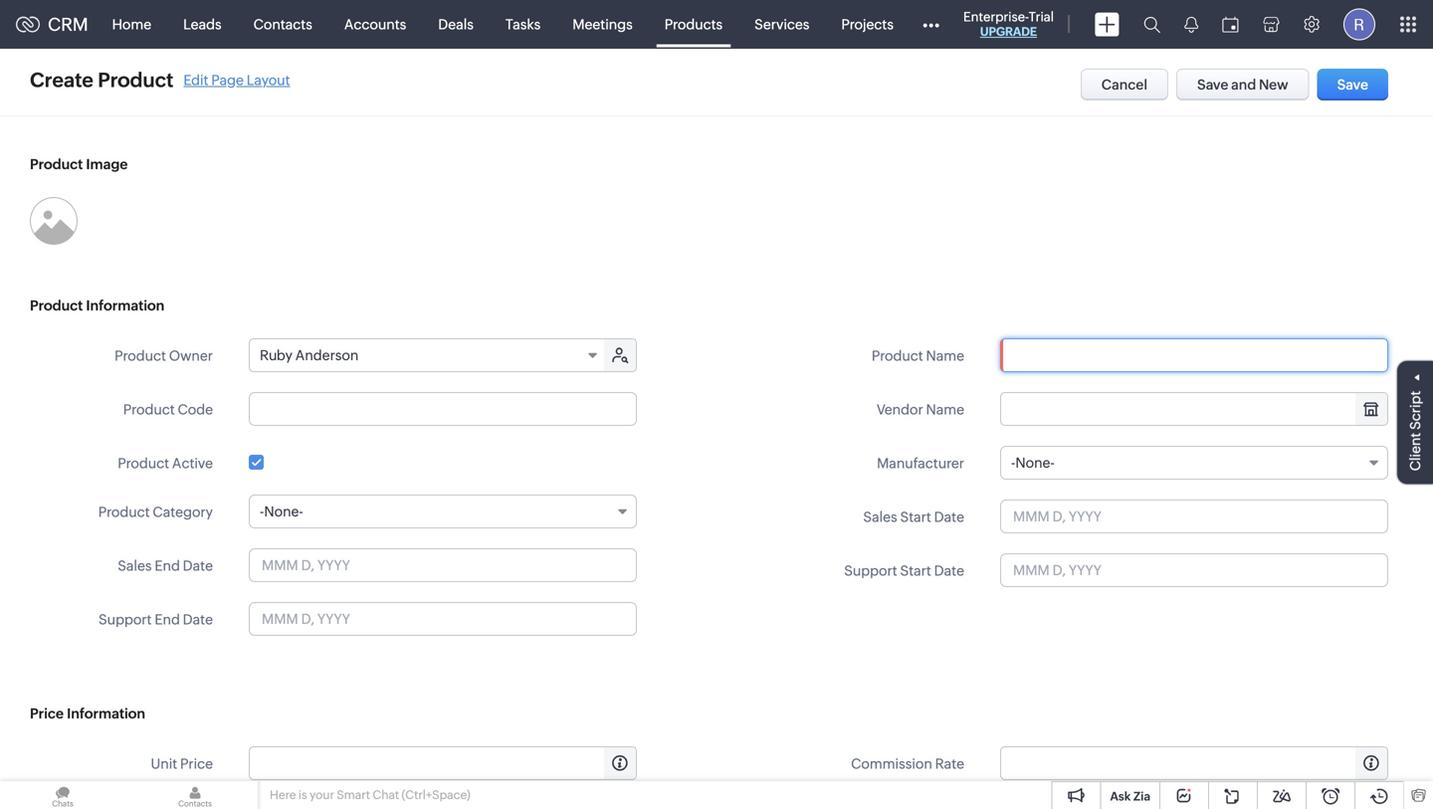Task type: describe. For each thing, give the bounding box(es) containing it.
product for product image
[[30, 156, 83, 172]]

product for product active
[[118, 455, 169, 471]]

signals element
[[1173, 0, 1211, 49]]

profile element
[[1332, 0, 1388, 48]]

code
[[178, 402, 213, 418]]

anderson
[[295, 347, 359, 363]]

commission rate
[[851, 756, 965, 772]]

edit
[[184, 72, 209, 88]]

product for product category
[[98, 504, 150, 520]]

zia
[[1134, 790, 1151, 803]]

product down home link
[[98, 69, 174, 92]]

information for product information
[[86, 298, 165, 314]]

vendor name
[[877, 402, 965, 418]]

search element
[[1132, 0, 1173, 49]]

ask
[[1111, 790, 1131, 803]]

none- for product category
[[264, 504, 303, 520]]

end for support
[[155, 612, 180, 628]]

product category
[[98, 504, 213, 520]]

start for sales
[[900, 509, 932, 525]]

here is your smart chat (ctrl+space)
[[270, 788, 471, 802]]

mmm d, yyyy text field for support start date
[[1001, 554, 1389, 587]]

services link
[[739, 0, 826, 48]]

meetings link
[[557, 0, 649, 48]]

product code
[[123, 402, 213, 418]]

enterprise-trial upgrade
[[964, 9, 1054, 38]]

product for product name
[[872, 348, 924, 364]]

accounts
[[344, 16, 406, 32]]

crm
[[48, 14, 88, 35]]

-none- for manufacturer
[[1012, 455, 1055, 471]]

logo image
[[16, 16, 40, 32]]

category
[[153, 504, 213, 520]]

- for product category
[[260, 504, 264, 520]]

(ctrl+space)
[[402, 788, 471, 802]]

accounts link
[[328, 0, 422, 48]]

product for product owner
[[115, 348, 166, 364]]

support for support start date
[[844, 563, 898, 579]]

enterprise-
[[964, 9, 1029, 24]]

product information
[[30, 298, 165, 314]]

product image
[[30, 156, 128, 172]]

product name
[[872, 348, 965, 364]]

sales start date
[[864, 509, 965, 525]]

create
[[30, 69, 93, 92]]

rate
[[935, 756, 965, 772]]

ruby
[[260, 347, 293, 363]]

deals link
[[422, 0, 490, 48]]

Other Modules field
[[910, 8, 953, 40]]

date for sales end date
[[183, 558, 213, 574]]

new
[[1259, 77, 1289, 93]]

chat
[[373, 788, 399, 802]]

name for vendor name
[[926, 402, 965, 418]]

ruby anderson
[[260, 347, 359, 363]]

trial
[[1029, 9, 1054, 24]]

product for product code
[[123, 402, 175, 418]]

vendor
[[877, 402, 924, 418]]

calendar image
[[1223, 16, 1239, 32]]

contacts link
[[238, 0, 328, 48]]

client script
[[1408, 391, 1424, 471]]

name for product name
[[926, 348, 965, 364]]

support for support end date
[[99, 612, 152, 628]]

here
[[270, 788, 296, 802]]

commission
[[851, 756, 933, 772]]

1 horizontal spatial price
[[180, 756, 213, 772]]

save button
[[1318, 69, 1389, 101]]

search image
[[1144, 16, 1161, 33]]

end for sales
[[155, 558, 180, 574]]

create menu element
[[1083, 0, 1132, 48]]

create product edit page layout
[[30, 69, 290, 92]]

save for save
[[1338, 77, 1369, 93]]

product owner
[[115, 348, 213, 364]]

upgrade
[[981, 25, 1037, 38]]

mmm d, yyyy text field for sales end date
[[249, 549, 637, 582]]

support end date
[[99, 612, 213, 628]]

smart
[[337, 788, 370, 802]]



Task type: vqa. For each thing, say whether or not it's contained in the screenshot.
Deals link
yes



Task type: locate. For each thing, give the bounding box(es) containing it.
mmm d, yyyy text field for sales start date
[[1001, 500, 1389, 534]]

contacts
[[253, 16, 312, 32]]

0 vertical spatial start
[[900, 509, 932, 525]]

date down sales end date at the left of page
[[183, 612, 213, 628]]

-None- field
[[1001, 446, 1389, 480], [249, 495, 637, 529]]

- right category
[[260, 504, 264, 520]]

0 vertical spatial information
[[86, 298, 165, 314]]

chats image
[[0, 782, 125, 809]]

cancel button
[[1081, 69, 1169, 101]]

sales down "product category"
[[118, 558, 152, 574]]

1 horizontal spatial save
[[1338, 77, 1369, 93]]

end down sales end date at the left of page
[[155, 612, 180, 628]]

0 vertical spatial sales
[[864, 509, 898, 525]]

end up support end date
[[155, 558, 180, 574]]

support down sales start date
[[844, 563, 898, 579]]

layout
[[247, 72, 290, 88]]

projects link
[[826, 0, 910, 48]]

projects
[[842, 16, 894, 32]]

0 horizontal spatial -none- field
[[249, 495, 637, 529]]

support
[[844, 563, 898, 579], [99, 612, 152, 628]]

0 vertical spatial price
[[30, 706, 64, 722]]

and
[[1232, 77, 1257, 93]]

script
[[1408, 391, 1424, 430]]

save down profile image
[[1338, 77, 1369, 93]]

price up the chats image on the bottom left of the page
[[30, 706, 64, 722]]

tasks link
[[490, 0, 557, 48]]

1 start from the top
[[900, 509, 932, 525]]

unit
[[151, 756, 177, 772]]

- for manufacturer
[[1012, 455, 1016, 471]]

create menu image
[[1095, 12, 1120, 36]]

products
[[665, 16, 723, 32]]

client
[[1408, 433, 1424, 471]]

0 horizontal spatial -none-
[[260, 504, 303, 520]]

1 save from the left
[[1198, 77, 1229, 93]]

information for price information
[[67, 706, 145, 722]]

date down sales start date
[[935, 563, 965, 579]]

-none-
[[1012, 455, 1055, 471], [260, 504, 303, 520]]

1 vertical spatial -none- field
[[249, 495, 637, 529]]

-none- field for product category
[[249, 495, 637, 529]]

0 vertical spatial -none- field
[[1001, 446, 1389, 480]]

0 horizontal spatial -
[[260, 504, 264, 520]]

save for save and new
[[1198, 77, 1229, 93]]

ask zia
[[1111, 790, 1151, 803]]

crm link
[[16, 14, 88, 35]]

date
[[935, 509, 965, 525], [183, 558, 213, 574], [935, 563, 965, 579], [183, 612, 213, 628]]

1 horizontal spatial support
[[844, 563, 898, 579]]

product active
[[118, 455, 213, 471]]

date for support end date
[[183, 612, 213, 628]]

sales for sales start date
[[864, 509, 898, 525]]

save and new button
[[1177, 69, 1310, 101]]

profile image
[[1344, 8, 1376, 40]]

sales up support start date on the right bottom
[[864, 509, 898, 525]]

owner
[[169, 348, 213, 364]]

-
[[1012, 455, 1016, 471], [260, 504, 264, 520]]

2 name from the top
[[926, 402, 965, 418]]

unit price
[[151, 756, 213, 772]]

name up vendor name
[[926, 348, 965, 364]]

page
[[211, 72, 244, 88]]

product up vendor
[[872, 348, 924, 364]]

price
[[30, 706, 64, 722], [180, 756, 213, 772]]

None text field
[[1002, 748, 1388, 780]]

support start date
[[844, 563, 965, 579]]

information up product owner
[[86, 298, 165, 314]]

1 end from the top
[[155, 558, 180, 574]]

1 horizontal spatial -none-
[[1012, 455, 1055, 471]]

save
[[1198, 77, 1229, 93], [1338, 77, 1369, 93]]

active
[[172, 455, 213, 471]]

information
[[86, 298, 165, 314], [67, 706, 145, 722]]

start
[[900, 509, 932, 525], [900, 563, 932, 579]]

start down sales start date
[[900, 563, 932, 579]]

save inside save button
[[1338, 77, 1369, 93]]

0 vertical spatial end
[[155, 558, 180, 574]]

1 vertical spatial sales
[[118, 558, 152, 574]]

2 save from the left
[[1338, 77, 1369, 93]]

products link
[[649, 0, 739, 48]]

none- for manufacturer
[[1016, 455, 1055, 471]]

deals
[[438, 16, 474, 32]]

1 vertical spatial -none-
[[260, 504, 303, 520]]

product for product information
[[30, 298, 83, 314]]

date for support start date
[[935, 563, 965, 579]]

is
[[299, 788, 307, 802]]

0 horizontal spatial save
[[1198, 77, 1229, 93]]

leads
[[183, 16, 222, 32]]

save and new
[[1198, 77, 1289, 93]]

start down manufacturer
[[900, 509, 932, 525]]

your
[[310, 788, 334, 802]]

date down manufacturer
[[935, 509, 965, 525]]

-none- for product category
[[260, 504, 303, 520]]

price up contacts image
[[180, 756, 213, 772]]

0 vertical spatial -
[[1012, 455, 1016, 471]]

product left the image
[[30, 156, 83, 172]]

product left active
[[118, 455, 169, 471]]

None text field
[[1001, 338, 1389, 372], [249, 392, 637, 426], [1002, 393, 1388, 425], [250, 748, 636, 780], [1001, 338, 1389, 372], [249, 392, 637, 426], [1002, 393, 1388, 425], [250, 748, 636, 780]]

1 horizontal spatial none-
[[1016, 455, 1055, 471]]

product left the 'owner'
[[115, 348, 166, 364]]

None field
[[1002, 393, 1388, 425]]

1 vertical spatial support
[[99, 612, 152, 628]]

image
[[86, 156, 128, 172]]

sales end date
[[118, 558, 213, 574]]

contacts image
[[132, 782, 258, 809]]

MMM D, YYYY text field
[[1001, 500, 1389, 534], [249, 549, 637, 582], [1001, 554, 1389, 587], [249, 602, 637, 636]]

product left code
[[123, 402, 175, 418]]

product
[[98, 69, 174, 92], [30, 156, 83, 172], [30, 298, 83, 314], [115, 348, 166, 364], [872, 348, 924, 364], [123, 402, 175, 418], [118, 455, 169, 471], [98, 504, 150, 520]]

none-
[[1016, 455, 1055, 471], [264, 504, 303, 520]]

2 end from the top
[[155, 612, 180, 628]]

information up the chats image on the bottom left of the page
[[67, 706, 145, 722]]

services
[[755, 16, 810, 32]]

image image
[[30, 197, 78, 245]]

1 horizontal spatial sales
[[864, 509, 898, 525]]

home link
[[96, 0, 167, 48]]

sales for sales end date
[[118, 558, 152, 574]]

0 vertical spatial support
[[844, 563, 898, 579]]

end
[[155, 558, 180, 574], [155, 612, 180, 628]]

0 horizontal spatial support
[[99, 612, 152, 628]]

1 vertical spatial -
[[260, 504, 264, 520]]

meetings
[[573, 16, 633, 32]]

1 vertical spatial price
[[180, 756, 213, 772]]

signals image
[[1185, 16, 1199, 33]]

Ruby Anderson field
[[250, 339, 606, 371]]

mmm d, yyyy text field for support end date
[[249, 602, 637, 636]]

cancel
[[1102, 77, 1148, 93]]

date down category
[[183, 558, 213, 574]]

1 name from the top
[[926, 348, 965, 364]]

product left category
[[98, 504, 150, 520]]

home
[[112, 16, 151, 32]]

manufacturer
[[877, 455, 965, 471]]

1 vertical spatial start
[[900, 563, 932, 579]]

sales
[[864, 509, 898, 525], [118, 558, 152, 574]]

0 vertical spatial -none-
[[1012, 455, 1055, 471]]

1 horizontal spatial -none- field
[[1001, 446, 1389, 480]]

name
[[926, 348, 965, 364], [926, 402, 965, 418]]

leads link
[[167, 0, 238, 48]]

1 vertical spatial name
[[926, 402, 965, 418]]

date for sales start date
[[935, 509, 965, 525]]

1 vertical spatial information
[[67, 706, 145, 722]]

name right vendor
[[926, 402, 965, 418]]

0 horizontal spatial none-
[[264, 504, 303, 520]]

- right manufacturer
[[1012, 455, 1016, 471]]

save inside save and new button
[[1198, 77, 1229, 93]]

1 horizontal spatial -
[[1012, 455, 1016, 471]]

price information
[[30, 706, 145, 722]]

-none- field for manufacturer
[[1001, 446, 1389, 480]]

2 start from the top
[[900, 563, 932, 579]]

0 horizontal spatial sales
[[118, 558, 152, 574]]

start for support
[[900, 563, 932, 579]]

support down sales end date at the left of page
[[99, 612, 152, 628]]

1 vertical spatial end
[[155, 612, 180, 628]]

1 vertical spatial none-
[[264, 504, 303, 520]]

0 vertical spatial none-
[[1016, 455, 1055, 471]]

edit page layout link
[[184, 72, 290, 88]]

save left and
[[1198, 77, 1229, 93]]

0 horizontal spatial price
[[30, 706, 64, 722]]

product down image
[[30, 298, 83, 314]]

tasks
[[506, 16, 541, 32]]

0 vertical spatial name
[[926, 348, 965, 364]]



